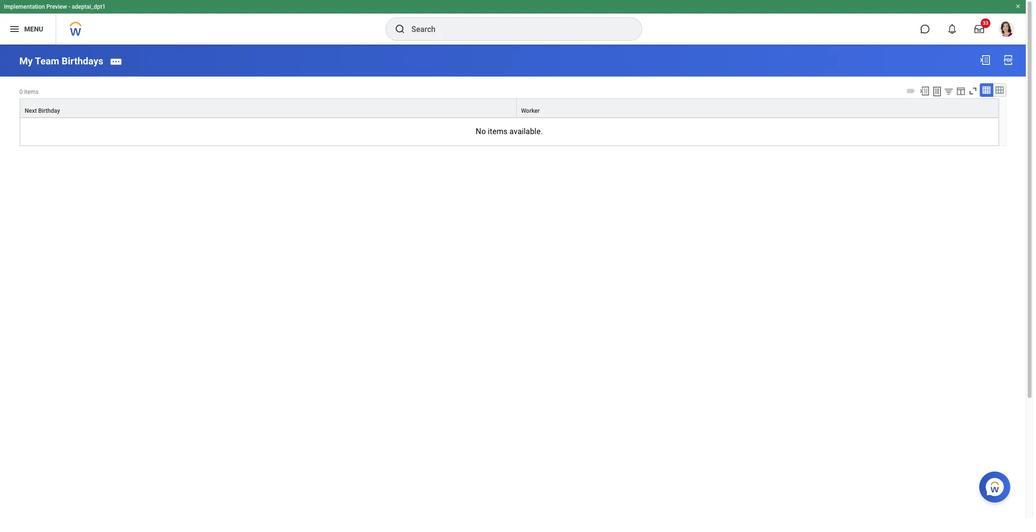 Task type: vqa. For each thing, say whether or not it's contained in the screenshot.
close environment banner "Icon" on the right of page
yes



Task type: locate. For each thing, give the bounding box(es) containing it.
next birthday
[[25, 107, 60, 114]]

toolbar
[[905, 83, 1007, 98]]

0 horizontal spatial items
[[24, 89, 39, 95]]

menu button
[[0, 14, 56, 45]]

toolbar inside "my team birthdays" main content
[[905, 83, 1007, 98]]

export to worksheets image
[[932, 86, 943, 97]]

items right the 0
[[24, 89, 39, 95]]

birthday
[[38, 107, 60, 114]]

row
[[20, 98, 999, 118]]

menu
[[24, 25, 43, 33]]

export to excel image left export to worksheets icon on the right
[[920, 86, 930, 96]]

33 button
[[969, 18, 991, 40]]

0 horizontal spatial export to excel image
[[920, 86, 930, 96]]

1 vertical spatial items
[[488, 127, 508, 136]]

export to excel image
[[980, 54, 991, 66], [920, 86, 930, 96]]

1 vertical spatial export to excel image
[[920, 86, 930, 96]]

0
[[19, 89, 23, 95]]

1 horizontal spatial items
[[488, 127, 508, 136]]

close environment banner image
[[1015, 3, 1021, 9]]

0 vertical spatial items
[[24, 89, 39, 95]]

available.
[[510, 127, 543, 136]]

row containing next birthday
[[20, 98, 999, 118]]

click to view/edit grid preferences image
[[956, 86, 967, 96]]

select to filter grid data image
[[944, 86, 954, 96]]

0 vertical spatial export to excel image
[[980, 54, 991, 66]]

my team birthdays
[[19, 55, 103, 67]]

items
[[24, 89, 39, 95], [488, 127, 508, 136]]

my
[[19, 55, 33, 67]]

notifications large image
[[948, 24, 957, 34]]

my team birthdays element
[[19, 55, 103, 67]]

export to excel image left view printable version (pdf) image
[[980, 54, 991, 66]]

items right no
[[488, 127, 508, 136]]

implementation preview -   adeptai_dpt1
[[4, 3, 106, 10]]

expand table image
[[995, 85, 1005, 95]]

worker
[[521, 107, 540, 114]]

team
[[35, 55, 59, 67]]



Task type: describe. For each thing, give the bounding box(es) containing it.
view printable version (pdf) image
[[1003, 54, 1015, 66]]

next
[[25, 107, 37, 114]]

table image
[[982, 85, 992, 95]]

inbox large image
[[975, 24, 984, 34]]

1 horizontal spatial export to excel image
[[980, 54, 991, 66]]

items for no
[[488, 127, 508, 136]]

0 items
[[19, 89, 39, 95]]

adeptai_dpt1
[[72, 3, 106, 10]]

search image
[[394, 23, 406, 35]]

items for 0
[[24, 89, 39, 95]]

birthdays
[[62, 55, 103, 67]]

Search Workday  search field
[[412, 18, 622, 40]]

menu banner
[[0, 0, 1026, 45]]

fullscreen image
[[968, 86, 979, 96]]

implementation
[[4, 3, 45, 10]]

preview
[[46, 3, 67, 10]]

no
[[476, 127, 486, 136]]

-
[[68, 3, 70, 10]]

justify image
[[9, 23, 20, 35]]

row inside "my team birthdays" main content
[[20, 98, 999, 118]]

33
[[983, 20, 989, 26]]

no items available.
[[476, 127, 543, 136]]

no items available to be tagged image
[[906, 86, 917, 96]]

next birthday button
[[20, 99, 516, 117]]

profile logan mcneil image
[[999, 21, 1015, 39]]

worker button
[[517, 99, 999, 117]]

my team birthdays main content
[[0, 45, 1026, 155]]



